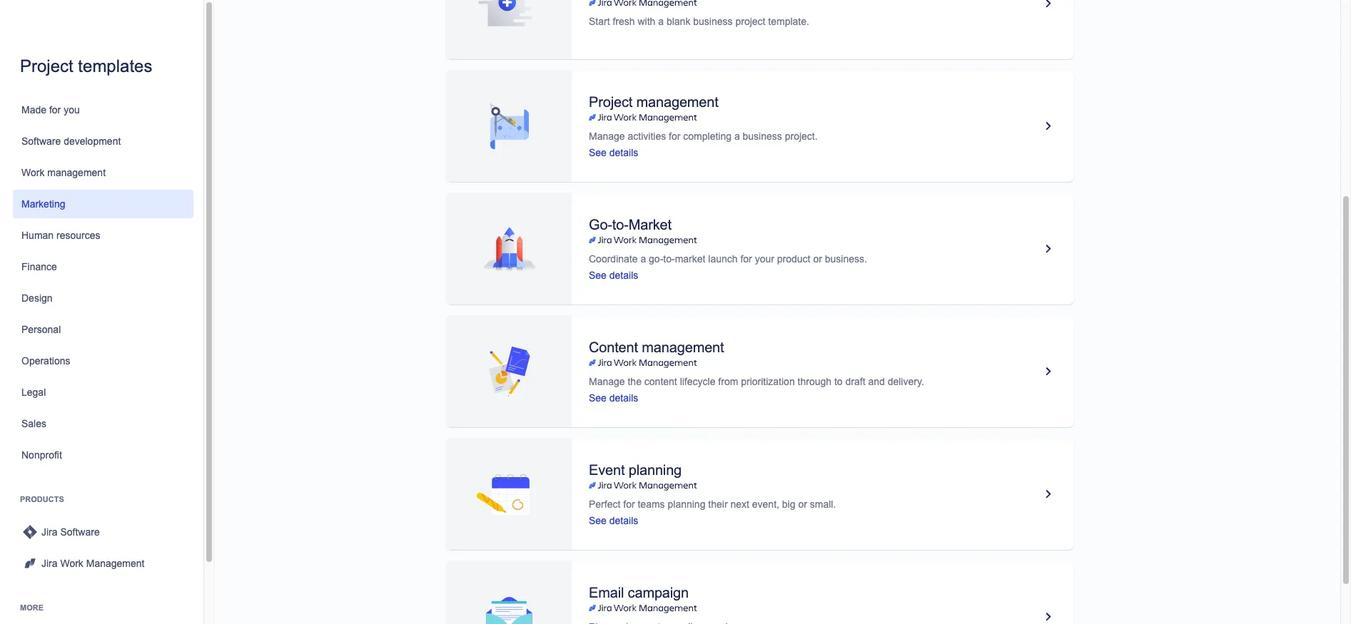 Task type: vqa. For each thing, say whether or not it's contained in the screenshot.
Resolved within "link"
no



Task type: describe. For each thing, give the bounding box(es) containing it.
to
[[834, 376, 843, 387]]

0 horizontal spatial to-
[[612, 217, 629, 232]]

1 vertical spatial work
[[60, 558, 83, 570]]

1 horizontal spatial a
[[658, 16, 664, 27]]

business for a
[[743, 130, 782, 142]]

management
[[86, 558, 145, 570]]

project for project management
[[589, 94, 632, 110]]

sales
[[21, 418, 46, 430]]

event planning image
[[1040, 486, 1057, 503]]

sales button
[[13, 410, 193, 438]]

1 vertical spatial a
[[734, 130, 740, 142]]

event planning
[[589, 462, 682, 478]]

manage the content lifecycle from prioritization through to draft and delivery.
[[589, 376, 924, 387]]

software inside button
[[21, 136, 61, 147]]

see details for project
[[589, 147, 638, 158]]

resources
[[56, 230, 100, 241]]

jira work management
[[41, 558, 145, 570]]

0 vertical spatial planning
[[629, 462, 682, 478]]

management for work management
[[47, 167, 106, 178]]

project for project templates
[[20, 56, 73, 76]]

more
[[20, 604, 44, 612]]

operations button
[[13, 347, 193, 375]]

see details button for go-
[[589, 268, 638, 282]]

legal
[[21, 387, 46, 398]]

delivery.
[[888, 376, 924, 387]]

see details for go-
[[589, 269, 638, 281]]

content
[[644, 376, 677, 387]]

the
[[628, 376, 642, 387]]

next
[[730, 499, 749, 510]]

go-
[[589, 217, 612, 232]]

blank project image
[[1040, 0, 1057, 12]]

project templates
[[20, 56, 152, 76]]

perfect
[[589, 499, 620, 510]]

through
[[798, 376, 832, 387]]

business.
[[825, 253, 867, 264]]

go-to-market
[[589, 217, 672, 232]]

legal button
[[13, 378, 193, 407]]

go to market image
[[1040, 241, 1057, 258]]

teams
[[638, 499, 665, 510]]

lifecycle
[[680, 376, 715, 387]]

manage activities for completing a business project.
[[589, 130, 818, 142]]

personal
[[21, 324, 61, 335]]

for left the 'your'
[[740, 253, 752, 264]]

see for go-to-market
[[589, 269, 607, 281]]

details for project
[[609, 147, 638, 158]]

email campaign
[[589, 585, 689, 601]]

design button
[[13, 284, 193, 313]]

blank
[[667, 16, 690, 27]]

content management
[[589, 339, 724, 355]]

2 vertical spatial a
[[640, 253, 646, 264]]

human resources button
[[13, 221, 193, 250]]

big
[[782, 499, 795, 510]]

details for content
[[609, 392, 638, 404]]

perfect for teams planning their next event, big or small.
[[589, 499, 836, 510]]

made
[[21, 104, 46, 116]]

manage for project management
[[589, 130, 625, 142]]

product
[[777, 253, 810, 264]]

finance button
[[13, 253, 193, 281]]

project management
[[589, 94, 718, 110]]

manage for content management
[[589, 376, 625, 387]]

start
[[589, 16, 610, 27]]

fresh
[[613, 16, 635, 27]]

prioritization
[[741, 376, 795, 387]]

completing
[[683, 130, 732, 142]]

see details button for content
[[589, 391, 638, 405]]

details for go-
[[609, 269, 638, 281]]

software development
[[21, 136, 121, 147]]

made for you
[[21, 104, 80, 116]]

finance
[[21, 261, 57, 273]]

project management image
[[1040, 118, 1057, 135]]

details for event
[[609, 515, 638, 526]]

1 horizontal spatial or
[[813, 253, 822, 264]]

marketing button
[[13, 190, 193, 218]]

see for event planning
[[589, 515, 607, 526]]

for inside button
[[49, 104, 61, 116]]

from
[[718, 376, 738, 387]]

jira work management image inside button
[[21, 555, 39, 572]]

marketing
[[21, 198, 65, 210]]

nonprofit button
[[13, 441, 193, 470]]

see for project management
[[589, 147, 607, 158]]

1 vertical spatial planning
[[668, 499, 705, 510]]



Task type: locate. For each thing, give the bounding box(es) containing it.
3 details from the top
[[609, 392, 638, 404]]

see for content management
[[589, 392, 607, 404]]

see details for event
[[589, 515, 638, 526]]

work up marketing
[[21, 167, 45, 178]]

jira
[[41, 527, 57, 538], [41, 558, 57, 570]]

see
[[589, 147, 607, 158], [589, 269, 607, 281], [589, 392, 607, 404], [589, 515, 607, 526]]

0 vertical spatial jira
[[41, 527, 57, 538]]

and
[[868, 376, 885, 387]]

email
[[589, 585, 624, 601]]

coordinate a go-to-market launch for your product or business.
[[589, 253, 867, 264]]

0 vertical spatial business
[[693, 16, 733, 27]]

0 horizontal spatial project
[[20, 56, 73, 76]]

human
[[21, 230, 54, 241]]

details down the
[[609, 392, 638, 404]]

1 jira from the top
[[41, 527, 57, 538]]

2 see from the top
[[589, 269, 607, 281]]

templates
[[78, 56, 152, 76]]

jira inside button
[[41, 558, 57, 570]]

market
[[675, 253, 705, 264]]

business right the blank
[[693, 16, 733, 27]]

products
[[20, 495, 64, 504]]

see details down 'coordinate'
[[589, 269, 638, 281]]

jira software image
[[21, 524, 39, 541], [21, 524, 39, 541]]

details
[[609, 147, 638, 158], [609, 269, 638, 281], [609, 392, 638, 404], [609, 515, 638, 526]]

a right completing
[[734, 130, 740, 142]]

work down jira software
[[60, 558, 83, 570]]

nonprofit
[[21, 450, 62, 461]]

see details for content
[[589, 392, 638, 404]]

human resources
[[21, 230, 100, 241]]

0 vertical spatial or
[[813, 253, 822, 264]]

start fresh with a blank business project template.
[[589, 16, 809, 27]]

0 horizontal spatial or
[[798, 499, 807, 510]]

see details down perfect
[[589, 515, 638, 526]]

to-
[[612, 217, 629, 232], [663, 253, 675, 264]]

management for content management
[[642, 339, 724, 355]]

software inside 'button'
[[60, 527, 100, 538]]

1 vertical spatial manage
[[589, 376, 625, 387]]

1 horizontal spatial business
[[743, 130, 782, 142]]

management
[[636, 94, 718, 110], [47, 167, 106, 178], [642, 339, 724, 355]]

go-
[[649, 253, 663, 264]]

see details button for event
[[589, 514, 638, 528]]

0 vertical spatial management
[[636, 94, 718, 110]]

project
[[20, 56, 73, 76], [589, 94, 632, 110]]

management up manage activities for completing a business project.
[[636, 94, 718, 110]]

4 details from the top
[[609, 515, 638, 526]]

planning left their
[[668, 499, 705, 510]]

their
[[708, 499, 728, 510]]

see details button down 'coordinate'
[[589, 268, 638, 282]]

made for you button
[[13, 96, 193, 124]]

2 see details from the top
[[589, 269, 638, 281]]

4 see from the top
[[589, 515, 607, 526]]

1 horizontal spatial work
[[60, 558, 83, 570]]

for right the activities
[[669, 130, 680, 142]]

jira inside 'button'
[[41, 527, 57, 538]]

1 see details from the top
[[589, 147, 638, 158]]

details down 'coordinate'
[[609, 269, 638, 281]]

planning
[[629, 462, 682, 478], [668, 499, 705, 510]]

project up the activities
[[589, 94, 632, 110]]

1 manage from the top
[[589, 130, 625, 142]]

1 vertical spatial or
[[798, 499, 807, 510]]

management up lifecycle
[[642, 339, 724, 355]]

2 vertical spatial management
[[642, 339, 724, 355]]

development
[[64, 136, 121, 147]]

manage left the
[[589, 376, 625, 387]]

jira software button
[[13, 518, 193, 547]]

0 vertical spatial manage
[[589, 130, 625, 142]]

see details button down perfect
[[589, 514, 638, 528]]

2 details from the top
[[609, 269, 638, 281]]

1 vertical spatial business
[[743, 130, 782, 142]]

0 horizontal spatial work
[[21, 167, 45, 178]]

project.
[[785, 130, 818, 142]]

0 horizontal spatial business
[[693, 16, 733, 27]]

management inside button
[[47, 167, 106, 178]]

jira work management image
[[21, 555, 39, 572]]

your
[[755, 253, 774, 264]]

4 see details from the top
[[589, 515, 638, 526]]

jira software
[[41, 527, 100, 538]]

work management button
[[13, 158, 193, 187]]

software development button
[[13, 127, 193, 156]]

3 see from the top
[[589, 392, 607, 404]]

0 horizontal spatial a
[[640, 253, 646, 264]]

1 see details button from the top
[[589, 145, 638, 160]]

software down made
[[21, 136, 61, 147]]

or right big
[[798, 499, 807, 510]]

operations
[[21, 355, 70, 367]]

see details down the
[[589, 392, 638, 404]]

template.
[[768, 16, 809, 27]]

jira for jira software
[[41, 527, 57, 538]]

a
[[658, 16, 664, 27], [734, 130, 740, 142], [640, 253, 646, 264]]

manage left the activities
[[589, 130, 625, 142]]

to- up 'coordinate'
[[612, 217, 629, 232]]

or right product
[[813, 253, 822, 264]]

draft
[[845, 376, 865, 387]]

a right with
[[658, 16, 664, 27]]

personal button
[[13, 315, 193, 344]]

market
[[629, 217, 672, 232]]

2 jira from the top
[[41, 558, 57, 570]]

see details button for project
[[589, 145, 638, 160]]

3 see details button from the top
[[589, 391, 638, 405]]

details down perfect
[[609, 515, 638, 526]]

or
[[813, 253, 822, 264], [798, 499, 807, 510]]

1 horizontal spatial project
[[589, 94, 632, 110]]

3 see details from the top
[[589, 392, 638, 404]]

campaign
[[628, 585, 689, 601]]

2 horizontal spatial a
[[734, 130, 740, 142]]

jira right jira work management icon
[[41, 558, 57, 570]]

0 vertical spatial project
[[20, 56, 73, 76]]

see details button down the activities
[[589, 145, 638, 160]]

0 vertical spatial work
[[21, 167, 45, 178]]

for left teams
[[623, 499, 635, 510]]

content management image
[[1040, 363, 1057, 380]]

with
[[638, 16, 655, 27]]

for
[[49, 104, 61, 116], [669, 130, 680, 142], [740, 253, 752, 264], [623, 499, 635, 510]]

0 vertical spatial software
[[21, 136, 61, 147]]

activities
[[628, 130, 666, 142]]

a left go- on the top left
[[640, 253, 646, 264]]

jira for jira work management
[[41, 558, 57, 570]]

1 vertical spatial to-
[[663, 253, 675, 264]]

see details button down the
[[589, 391, 638, 405]]

planning up teams
[[629, 462, 682, 478]]

design
[[21, 293, 53, 304]]

see details button
[[589, 145, 638, 160], [589, 268, 638, 282], [589, 391, 638, 405], [589, 514, 638, 528]]

0 vertical spatial to-
[[612, 217, 629, 232]]

1 vertical spatial jira
[[41, 558, 57, 570]]

see details down the activities
[[589, 147, 638, 158]]

small.
[[810, 499, 836, 510]]

1 vertical spatial management
[[47, 167, 106, 178]]

project up made for you
[[20, 56, 73, 76]]

1 vertical spatial software
[[60, 527, 100, 538]]

launch
[[708, 253, 738, 264]]

jira work management image
[[589, 0, 697, 9], [589, 0, 697, 9], [589, 112, 697, 123], [589, 112, 697, 123], [589, 234, 697, 246], [589, 234, 697, 246], [589, 357, 697, 369], [589, 357, 697, 369], [589, 480, 697, 491], [589, 480, 697, 491], [21, 555, 39, 572], [589, 603, 697, 614], [589, 603, 697, 614]]

coordinate
[[589, 253, 638, 264]]

jira work management button
[[13, 550, 193, 578]]

you
[[64, 104, 80, 116]]

content
[[589, 339, 638, 355]]

business left project.
[[743, 130, 782, 142]]

1 horizontal spatial to-
[[663, 253, 675, 264]]

business for blank
[[693, 16, 733, 27]]

event,
[[752, 499, 779, 510]]

work
[[21, 167, 45, 178], [60, 558, 83, 570]]

2 see details button from the top
[[589, 268, 638, 282]]

1 vertical spatial project
[[589, 94, 632, 110]]

0 vertical spatial a
[[658, 16, 664, 27]]

management down software development
[[47, 167, 106, 178]]

email campaign image
[[1040, 609, 1057, 624]]

software up 'jira work management'
[[60, 527, 100, 538]]

2 manage from the top
[[589, 376, 625, 387]]

business
[[693, 16, 733, 27], [743, 130, 782, 142]]

software
[[21, 136, 61, 147], [60, 527, 100, 538]]

management for project management
[[636, 94, 718, 110]]

manage
[[589, 130, 625, 142], [589, 376, 625, 387]]

for left you
[[49, 104, 61, 116]]

to- down market
[[663, 253, 675, 264]]

work management
[[21, 167, 106, 178]]

event
[[589, 462, 625, 478]]

jira down "products"
[[41, 527, 57, 538]]

4 see details button from the top
[[589, 514, 638, 528]]

project
[[735, 16, 765, 27]]

1 details from the top
[[609, 147, 638, 158]]

1 see from the top
[[589, 147, 607, 158]]

details down the activities
[[609, 147, 638, 158]]

see details
[[589, 147, 638, 158], [589, 269, 638, 281], [589, 392, 638, 404], [589, 515, 638, 526]]



